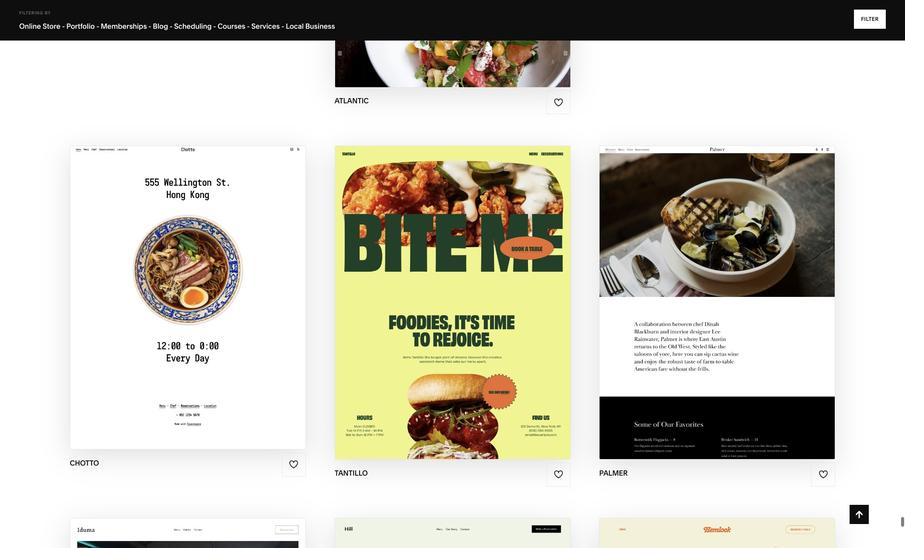 Task type: vqa. For each thing, say whether or not it's contained in the screenshot.
Start with Chotto The Start
yes



Task type: locate. For each thing, give the bounding box(es) containing it.
- right the store on the left top
[[62, 22, 65, 31]]

- right portfolio on the top left of the page
[[96, 22, 99, 31]]

atlantic image
[[335, 0, 570, 87]]

- left blog
[[149, 22, 151, 31]]

1 horizontal spatial palmer
[[722, 286, 757, 296]]

store
[[43, 22, 60, 31]]

0 vertical spatial palmer
[[722, 286, 757, 296]]

preview
[[150, 298, 188, 308]]

palmer
[[722, 286, 757, 296], [600, 469, 628, 478]]

- right courses
[[247, 22, 250, 31]]

0 horizontal spatial start
[[139, 281, 165, 291]]

atlantic
[[335, 97, 369, 105]]

7 - from the left
[[282, 22, 284, 31]]

with inside button
[[167, 281, 189, 291]]

tantillo image
[[335, 146, 570, 460]]

start with palmer
[[669, 286, 757, 296]]

filtering by
[[19, 10, 51, 15]]

1 vertical spatial palmer
[[600, 469, 628, 478]]

online store - portfolio - memberships - blog - scheduling - courses - services - local business
[[19, 22, 335, 31]]

1 - from the left
[[62, 22, 65, 31]]

- left local
[[282, 22, 284, 31]]

with inside 'button'
[[697, 286, 720, 296]]

start
[[139, 281, 165, 291], [669, 286, 695, 296]]

chotto
[[192, 281, 228, 291], [190, 298, 226, 308], [70, 459, 99, 468]]

1 horizontal spatial with
[[697, 286, 720, 296]]

filtering
[[19, 10, 43, 15]]

memberships
[[101, 22, 147, 31]]

2 vertical spatial chotto
[[70, 459, 99, 468]]

-
[[62, 22, 65, 31], [96, 22, 99, 31], [149, 22, 151, 31], [170, 22, 173, 31], [213, 22, 216, 31], [247, 22, 250, 31], [282, 22, 284, 31]]

0 vertical spatial chotto
[[192, 281, 228, 291]]

hill image
[[335, 519, 570, 549]]

0 horizontal spatial with
[[167, 281, 189, 291]]

with
[[167, 281, 189, 291], [697, 286, 720, 296]]

palmer image
[[600, 146, 835, 460]]

- right blog
[[170, 22, 173, 31]]

start inside button
[[139, 281, 165, 291]]

0 horizontal spatial palmer
[[600, 469, 628, 478]]

start inside 'button'
[[669, 286, 695, 296]]

- left courses
[[213, 22, 216, 31]]

start with palmer button
[[669, 279, 766, 303]]

scheduling
[[174, 22, 212, 31]]

6 - from the left
[[247, 22, 250, 31]]

1 horizontal spatial start
[[669, 286, 695, 296]]

palmer inside start with palmer 'button'
[[722, 286, 757, 296]]

3 - from the left
[[149, 22, 151, 31]]

blog
[[153, 22, 168, 31]]

iduma image
[[70, 519, 305, 549]]



Task type: describe. For each thing, give the bounding box(es) containing it.
add tantillo to your favorites list image
[[554, 470, 564, 480]]

local
[[286, 22, 304, 31]]

2 - from the left
[[96, 22, 99, 31]]

back to top image
[[855, 510, 864, 520]]

courses
[[218, 22, 245, 31]]

chotto image
[[70, 146, 305, 450]]

start for start with chotto
[[139, 281, 165, 291]]

filter
[[861, 16, 879, 22]]

preview chotto link
[[150, 291, 226, 315]]

start with chotto button
[[139, 274, 237, 298]]

with for chotto
[[167, 281, 189, 291]]

start for start with palmer
[[669, 286, 695, 296]]

add atlantic to your favorites list image
[[554, 98, 564, 107]]

by
[[45, 10, 51, 15]]

start with chotto
[[139, 281, 228, 291]]

hemlock image
[[600, 519, 835, 549]]

business
[[305, 22, 335, 31]]

portfolio
[[66, 22, 95, 31]]

online
[[19, 22, 41, 31]]

add palmer to your favorites list image
[[819, 470, 828, 480]]

1 vertical spatial chotto
[[190, 298, 226, 308]]

5 - from the left
[[213, 22, 216, 31]]

add chotto to your favorites list image
[[289, 460, 299, 470]]

4 - from the left
[[170, 22, 173, 31]]

chotto inside button
[[192, 281, 228, 291]]

preview chotto
[[150, 298, 226, 308]]

filter button
[[854, 10, 886, 29]]

services
[[251, 22, 280, 31]]

with for palmer
[[697, 286, 720, 296]]

tantillo
[[335, 469, 368, 478]]



